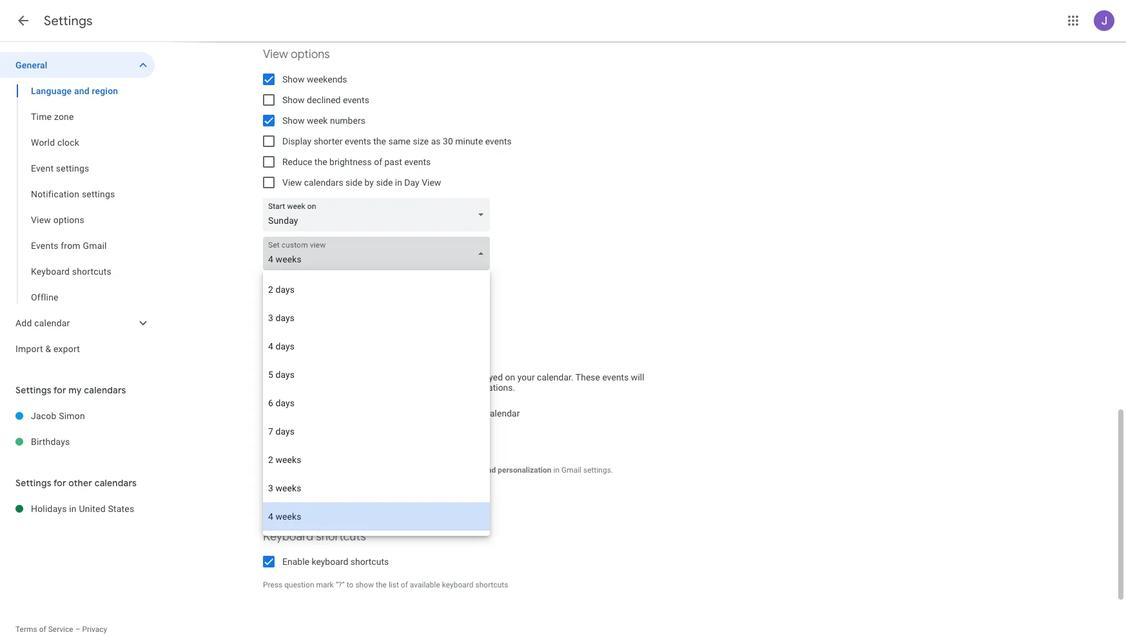 Task type: describe. For each thing, give the bounding box(es) containing it.
be
[[453, 372, 463, 382]]

2 can from the left
[[436, 372, 451, 382]]

settings for notification settings
[[82, 189, 115, 199]]

jacob simon tree item
[[0, 403, 155, 429]]

gmail up track
[[328, 353, 359, 368]]

learn
[[263, 475, 283, 485]]

3 days option
[[263, 304, 490, 332]]

on
[[505, 372, 515, 382]]

events right 'minute'
[[486, 136, 512, 146]]

language
[[31, 86, 72, 96]]

brightness
[[330, 157, 372, 167]]

view right day
[[422, 177, 441, 188]]

holidays in united states
[[31, 504, 134, 514]]

past
[[385, 157, 402, 167]]

&
[[45, 344, 51, 354]]

keep
[[299, 382, 318, 393]]

2 days option
[[263, 275, 490, 304]]

other inside events from gmail gmail can automatically create events that can be displayed on your calendar. these events will help you keep track of things like flights and other reservations.
[[440, 382, 461, 393]]

features
[[452, 466, 481, 475]]

7 days option
[[263, 417, 490, 446]]

birthdays tree item
[[0, 429, 155, 455]]

set custom view list box
[[263, 270, 490, 536]]

question
[[285, 580, 314, 590]]

settings for settings
[[44, 13, 93, 29]]

1 can from the left
[[289, 372, 303, 382]]

2 side from the left
[[376, 177, 393, 188]]

mark
[[316, 580, 334, 590]]

0 vertical spatial by
[[365, 177, 374, 188]]

group containing language and region
[[0, 78, 155, 310]]

birthdays link
[[31, 429, 155, 455]]

smart
[[429, 466, 451, 475]]

displayed
[[465, 372, 503, 382]]

settings for other calendars
[[15, 477, 137, 489]]

time
[[31, 112, 52, 122]]

events left will
[[603, 372, 629, 382]]

like
[[380, 382, 394, 393]]

shorter
[[314, 136, 343, 146]]

holidays in united states link
[[31, 496, 155, 522]]

clock
[[57, 137, 79, 148]]

world
[[31, 137, 55, 148]]

simon
[[59, 411, 85, 421]]

6 days option
[[263, 389, 490, 417]]

1 side from the left
[[346, 177, 363, 188]]

events down track
[[307, 408, 333, 419]]

1 vertical spatial the
[[315, 157, 327, 167]]

display
[[283, 136, 312, 146]]

united
[[79, 504, 106, 514]]

that
[[418, 372, 434, 382]]

service
[[48, 625, 73, 634]]

weekends
[[307, 74, 347, 84]]

press question mark "?" to show the list of available keyboard shortcuts
[[263, 580, 509, 590]]

these
[[576, 372, 600, 382]]

world clock
[[31, 137, 79, 148]]

5 days option
[[263, 361, 490, 389]]

things
[[353, 382, 378, 393]]

0 horizontal spatial view options
[[31, 215, 84, 225]]

week
[[307, 115, 328, 126]]

in inside smart features and personalization in gmail settings. learn more
[[554, 466, 560, 475]]

of left 'past' in the top left of the page
[[374, 157, 383, 167]]

gmail left keep
[[263, 372, 287, 382]]

privacy
[[82, 625, 107, 634]]

in inside "link"
[[69, 504, 77, 514]]

reservations.
[[464, 382, 516, 393]]

1 horizontal spatial by
[[424, 408, 434, 419]]

1 horizontal spatial calendar
[[485, 408, 520, 419]]

2 weeks option
[[263, 446, 490, 474]]

create
[[362, 372, 387, 382]]

go back image
[[15, 13, 31, 28]]

events from gmail gmail can automatically create events that can be displayed on your calendar. these events will help you keep track of things like flights and other reservations.
[[263, 353, 645, 393]]

flights
[[396, 382, 421, 393]]

events up reduce the brightness of past events
[[345, 136, 371, 146]]

notification settings
[[31, 189, 115, 199]]

0 horizontal spatial keyboard
[[31, 266, 70, 277]]

view calendars side by side in day view
[[283, 177, 441, 188]]

for for my
[[54, 384, 66, 396]]

minute
[[455, 136, 483, 146]]

display shorter events the same size as 30 minute events
[[283, 136, 512, 146]]

your
[[518, 372, 535, 382]]

personalization
[[498, 466, 552, 475]]

settings for settings for other calendars
[[15, 477, 51, 489]]

3 weeks option
[[263, 474, 490, 502]]

from for events from gmail gmail can automatically create events that can be displayed on your calendar. these events will help you keep track of things like flights and other reservations.
[[300, 353, 326, 368]]

region
[[92, 86, 118, 96]]

gmail down notification settings
[[83, 241, 107, 251]]

import
[[15, 344, 43, 354]]

–
[[75, 625, 80, 634]]

to
[[347, 580, 354, 590]]

declined
[[307, 95, 341, 105]]

enable keyboard shortcuts
[[283, 557, 389, 567]]

0 horizontal spatial keyboard shortcuts
[[31, 266, 112, 277]]

settings.
[[584, 466, 613, 475]]

learn more link
[[263, 475, 304, 485]]

settings heading
[[44, 13, 93, 29]]

show
[[356, 580, 374, 590]]

list
[[389, 580, 399, 590]]

track
[[320, 382, 340, 393]]

in left day
[[395, 177, 402, 188]]

jacob simon
[[31, 411, 85, 421]]

gmail down be
[[436, 408, 459, 419]]

offline
[[31, 292, 58, 302]]

terms
[[15, 625, 37, 634]]

time zone
[[31, 112, 74, 122]]

of right list
[[401, 580, 408, 590]]

enable
[[283, 557, 310, 567]]

events up numbers at the left of the page
[[343, 95, 370, 105]]

"?"
[[336, 580, 345, 590]]

1 horizontal spatial keyboard
[[442, 580, 474, 590]]

birthdays
[[31, 437, 70, 447]]

general
[[15, 60, 47, 70]]



Task type: vqa. For each thing, say whether or not it's contained in the screenshot.
right 18
no



Task type: locate. For each thing, give the bounding box(es) containing it.
settings right go back icon
[[44, 13, 93, 29]]

event settings
[[31, 163, 89, 174]]

my
[[69, 384, 82, 396], [471, 408, 483, 419]]

add
[[15, 318, 32, 328]]

can right help
[[289, 372, 303, 382]]

help
[[263, 382, 280, 393]]

0 vertical spatial view options
[[263, 47, 330, 62]]

0 vertical spatial calendar
[[34, 318, 70, 328]]

in left united
[[69, 504, 77, 514]]

view down notification
[[31, 215, 51, 225]]

2 for from the top
[[54, 477, 66, 489]]

gmail left settings.
[[562, 466, 582, 475]]

keyboard shortcuts down events from gmail at the left of page
[[31, 266, 112, 277]]

terms of service – privacy
[[15, 625, 107, 634]]

shortcuts
[[72, 266, 112, 277], [316, 530, 366, 544], [351, 557, 389, 567], [476, 580, 509, 590]]

jacob
[[31, 411, 56, 421]]

gmail inside smart features and personalization in gmail settings. learn more
[[562, 466, 582, 475]]

0 horizontal spatial calendar
[[34, 318, 70, 328]]

show left weekends
[[283, 74, 305, 84]]

calendars up jacob simon tree item
[[84, 384, 126, 396]]

settings for event settings
[[56, 163, 89, 174]]

1 for from the top
[[54, 384, 66, 396]]

0 vertical spatial keyboard
[[312, 557, 348, 567]]

3 show from the top
[[283, 115, 305, 126]]

0 vertical spatial from
[[61, 241, 80, 251]]

automatically down things
[[336, 408, 390, 419]]

0 horizontal spatial keyboard
[[312, 557, 348, 567]]

0 vertical spatial and
[[74, 86, 90, 96]]

you
[[282, 382, 297, 393]]

for for other
[[54, 477, 66, 489]]

keyboard up offline
[[31, 266, 70, 277]]

0 vertical spatial my
[[69, 384, 82, 396]]

1 vertical spatial for
[[54, 477, 66, 489]]

1 vertical spatial and
[[423, 382, 438, 393]]

4 days option
[[263, 332, 490, 361]]

show for show events automatically created by gmail in my calendar
[[283, 408, 305, 419]]

2 vertical spatial and
[[483, 466, 496, 475]]

show up display
[[283, 115, 305, 126]]

settings up notification settings
[[56, 163, 89, 174]]

settings for my calendars tree
[[0, 403, 155, 455]]

2 vertical spatial calendars
[[95, 477, 137, 489]]

1 horizontal spatial keyboard shortcuts
[[263, 530, 366, 544]]

my up jacob simon tree item
[[69, 384, 82, 396]]

1 vertical spatial other
[[69, 477, 92, 489]]

0 vertical spatial options
[[291, 47, 330, 62]]

from down notification settings
[[61, 241, 80, 251]]

0 horizontal spatial from
[[61, 241, 80, 251]]

1 horizontal spatial from
[[300, 353, 326, 368]]

0 vertical spatial settings
[[44, 13, 93, 29]]

view
[[263, 47, 288, 62], [283, 177, 302, 188], [422, 177, 441, 188], [31, 215, 51, 225]]

automatically inside events from gmail gmail can automatically create events that can be displayed on your calendar. these events will help you keep track of things like flights and other reservations.
[[306, 372, 360, 382]]

4 weeks option
[[263, 502, 490, 531]]

0 horizontal spatial my
[[69, 384, 82, 396]]

settings up jacob
[[15, 384, 51, 396]]

calendars
[[304, 177, 344, 188], [84, 384, 126, 396], [95, 477, 137, 489]]

options up show weekends
[[291, 47, 330, 62]]

show week numbers
[[283, 115, 366, 126]]

event
[[31, 163, 54, 174]]

of inside events from gmail gmail can automatically create events that can be displayed on your calendar. these events will help you keep track of things like flights and other reservations.
[[343, 382, 351, 393]]

events up help
[[263, 353, 298, 368]]

view options up show weekends
[[263, 47, 330, 62]]

by right the created
[[424, 408, 434, 419]]

1 horizontal spatial can
[[436, 372, 451, 382]]

available
[[410, 580, 440, 590]]

calendars down "reduce"
[[304, 177, 344, 188]]

automatically left create
[[306, 372, 360, 382]]

show for show weekends
[[283, 74, 305, 84]]

keyboard up mark
[[312, 557, 348, 567]]

other right the that
[[440, 382, 461, 393]]

the down shorter
[[315, 157, 327, 167]]

None field
[[263, 198, 495, 232], [263, 237, 495, 270], [263, 198, 495, 232], [263, 237, 495, 270]]

side down reduce the brightness of past events
[[346, 177, 363, 188]]

1 vertical spatial keyboard
[[263, 530, 314, 544]]

2 show from the top
[[283, 95, 305, 105]]

0 horizontal spatial events
[[31, 241, 58, 251]]

1 vertical spatial view options
[[31, 215, 84, 225]]

0 vertical spatial the
[[374, 136, 386, 146]]

and right features
[[483, 466, 496, 475]]

1 horizontal spatial side
[[376, 177, 393, 188]]

add calendar
[[15, 318, 70, 328]]

created
[[392, 408, 422, 419]]

as
[[431, 136, 441, 146]]

1 horizontal spatial events
[[263, 353, 298, 368]]

1 vertical spatial keyboard shortcuts
[[263, 530, 366, 544]]

1 vertical spatial settings
[[15, 384, 51, 396]]

from inside events from gmail gmail can automatically create events that can be displayed on your calendar. these events will help you keep track of things like flights and other reservations.
[[300, 353, 326, 368]]

1 vertical spatial calendars
[[84, 384, 126, 396]]

1 horizontal spatial my
[[471, 408, 483, 419]]

and
[[74, 86, 90, 96], [423, 382, 438, 393], [483, 466, 496, 475]]

1 vertical spatial automatically
[[336, 408, 390, 419]]

the left list
[[376, 580, 387, 590]]

other up the holidays in united states
[[69, 477, 92, 489]]

holidays
[[31, 504, 67, 514]]

show for show week numbers
[[283, 115, 305, 126]]

side
[[346, 177, 363, 188], [376, 177, 393, 188]]

by
[[365, 177, 374, 188], [424, 408, 434, 419]]

for
[[54, 384, 66, 396], [54, 477, 66, 489]]

keyboard shortcuts
[[31, 266, 112, 277], [263, 530, 366, 544]]

1 vertical spatial settings
[[82, 189, 115, 199]]

keyboard up enable
[[263, 530, 314, 544]]

0 horizontal spatial by
[[365, 177, 374, 188]]

0 horizontal spatial and
[[74, 86, 90, 96]]

more
[[285, 475, 304, 485]]

will
[[631, 372, 645, 382]]

1 vertical spatial my
[[471, 408, 483, 419]]

0 vertical spatial calendars
[[304, 177, 344, 188]]

show down show weekends
[[283, 95, 305, 105]]

automatically
[[306, 372, 360, 382], [336, 408, 390, 419]]

keyboard
[[312, 557, 348, 567], [442, 580, 474, 590]]

0 vertical spatial for
[[54, 384, 66, 396]]

1 vertical spatial calendar
[[485, 408, 520, 419]]

events down 'size'
[[405, 157, 431, 167]]

notification
[[31, 189, 79, 199]]

and inside smart features and personalization in gmail settings. learn more
[[483, 466, 496, 475]]

export
[[54, 344, 80, 354]]

1 vertical spatial options
[[53, 215, 84, 225]]

show down you at the bottom left
[[283, 408, 305, 419]]

1 horizontal spatial options
[[291, 47, 330, 62]]

view up show weekends
[[263, 47, 288, 62]]

2 horizontal spatial and
[[483, 466, 496, 475]]

settings
[[44, 13, 93, 29], [15, 384, 51, 396], [15, 477, 51, 489]]

2 vertical spatial the
[[376, 580, 387, 590]]

can left be
[[436, 372, 451, 382]]

events
[[343, 95, 370, 105], [345, 136, 371, 146], [486, 136, 512, 146], [405, 157, 431, 167], [389, 372, 416, 382], [603, 372, 629, 382], [307, 408, 333, 419]]

group
[[0, 78, 155, 310]]

calendars up states
[[95, 477, 137, 489]]

day
[[405, 177, 420, 188]]

of right track
[[343, 382, 351, 393]]

from for events from gmail
[[61, 241, 80, 251]]

of
[[374, 157, 383, 167], [343, 382, 351, 393], [401, 580, 408, 590], [39, 625, 46, 634]]

0 vertical spatial keyboard shortcuts
[[31, 266, 112, 277]]

tree containing general
[[0, 52, 155, 362]]

0 vertical spatial other
[[440, 382, 461, 393]]

show weekends
[[283, 74, 347, 84]]

events
[[31, 241, 58, 251], [263, 353, 298, 368]]

show declined events
[[283, 95, 370, 105]]

my down reservations.
[[471, 408, 483, 419]]

0 vertical spatial automatically
[[306, 372, 360, 382]]

reduce the brightness of past events
[[283, 157, 431, 167]]

events for events from gmail gmail can automatically create events that can be displayed on your calendar. these events will help you keep track of things like flights and other reservations.
[[263, 353, 298, 368]]

general tree item
[[0, 52, 155, 78]]

0 horizontal spatial other
[[69, 477, 92, 489]]

can
[[289, 372, 303, 382], [436, 372, 451, 382]]

1 vertical spatial keyboard
[[442, 580, 474, 590]]

and right flights
[[423, 382, 438, 393]]

calendars for settings for other calendars
[[95, 477, 137, 489]]

states
[[108, 504, 134, 514]]

2 vertical spatial settings
[[15, 477, 51, 489]]

in down reservations.
[[462, 408, 469, 419]]

1 horizontal spatial and
[[423, 382, 438, 393]]

from up keep
[[300, 353, 326, 368]]

view options down notification
[[31, 215, 84, 225]]

keyboard right available
[[442, 580, 474, 590]]

1 horizontal spatial view options
[[263, 47, 330, 62]]

in right personalization
[[554, 466, 560, 475]]

1 show from the top
[[283, 74, 305, 84]]

0 horizontal spatial side
[[346, 177, 363, 188]]

language and region
[[31, 86, 118, 96]]

1 horizontal spatial keyboard
[[263, 530, 314, 544]]

for up the holidays
[[54, 477, 66, 489]]

zone
[[54, 112, 74, 122]]

events up offline
[[31, 241, 58, 251]]

events from gmail
[[31, 241, 107, 251]]

1 vertical spatial by
[[424, 408, 434, 419]]

show
[[283, 74, 305, 84], [283, 95, 305, 105], [283, 115, 305, 126], [283, 408, 305, 419]]

events for events from gmail
[[31, 241, 58, 251]]

side down 'past' in the top left of the page
[[376, 177, 393, 188]]

0 vertical spatial keyboard
[[31, 266, 70, 277]]

calendar down reservations.
[[485, 408, 520, 419]]

press
[[263, 580, 283, 590]]

30
[[443, 136, 453, 146]]

settings up the holidays
[[15, 477, 51, 489]]

4 show from the top
[[283, 408, 305, 419]]

settings for settings for my calendars
[[15, 384, 51, 396]]

0 vertical spatial events
[[31, 241, 58, 251]]

calendar.
[[537, 372, 574, 382]]

events left the that
[[389, 372, 416, 382]]

0 vertical spatial settings
[[56, 163, 89, 174]]

terms of service link
[[15, 625, 73, 634]]

settings for my calendars
[[15, 384, 126, 396]]

calendar up &
[[34, 318, 70, 328]]

the left same
[[374, 136, 386, 146]]

1 horizontal spatial other
[[440, 382, 461, 393]]

smart features and personalization in gmail settings. learn more
[[263, 466, 613, 485]]

show events automatically created by gmail in my calendar
[[283, 408, 520, 419]]

and left region
[[74, 86, 90, 96]]

of right terms
[[39, 625, 46, 634]]

1 vertical spatial from
[[300, 353, 326, 368]]

calendar
[[34, 318, 70, 328], [485, 408, 520, 419]]

same
[[389, 136, 411, 146]]

reduce
[[283, 157, 312, 167]]

events inside events from gmail gmail can automatically create events that can be displayed on your calendar. these events will help you keep track of things like flights and other reservations.
[[263, 353, 298, 368]]

settings right notification
[[82, 189, 115, 199]]

for up the jacob simon
[[54, 384, 66, 396]]

options
[[291, 47, 330, 62], [53, 215, 84, 225]]

and inside events from gmail gmail can automatically create events that can be displayed on your calendar. these events will help you keep track of things like flights and other reservations.
[[423, 382, 438, 393]]

privacy link
[[82, 625, 107, 634]]

size
[[413, 136, 429, 146]]

0 horizontal spatial options
[[53, 215, 84, 225]]

tree
[[0, 52, 155, 362]]

calendars for settings for my calendars
[[84, 384, 126, 396]]

view down "reduce"
[[283, 177, 302, 188]]

other
[[440, 382, 461, 393], [69, 477, 92, 489]]

options up events from gmail at the left of page
[[53, 215, 84, 225]]

numbers
[[330, 115, 366, 126]]

import & export
[[15, 344, 80, 354]]

holidays in united states tree item
[[0, 496, 155, 522]]

1 vertical spatial events
[[263, 353, 298, 368]]

show for show declined events
[[283, 95, 305, 105]]

keyboard shortcuts up enable
[[263, 530, 366, 544]]

by down reduce the brightness of past events
[[365, 177, 374, 188]]

0 horizontal spatial can
[[289, 372, 303, 382]]



